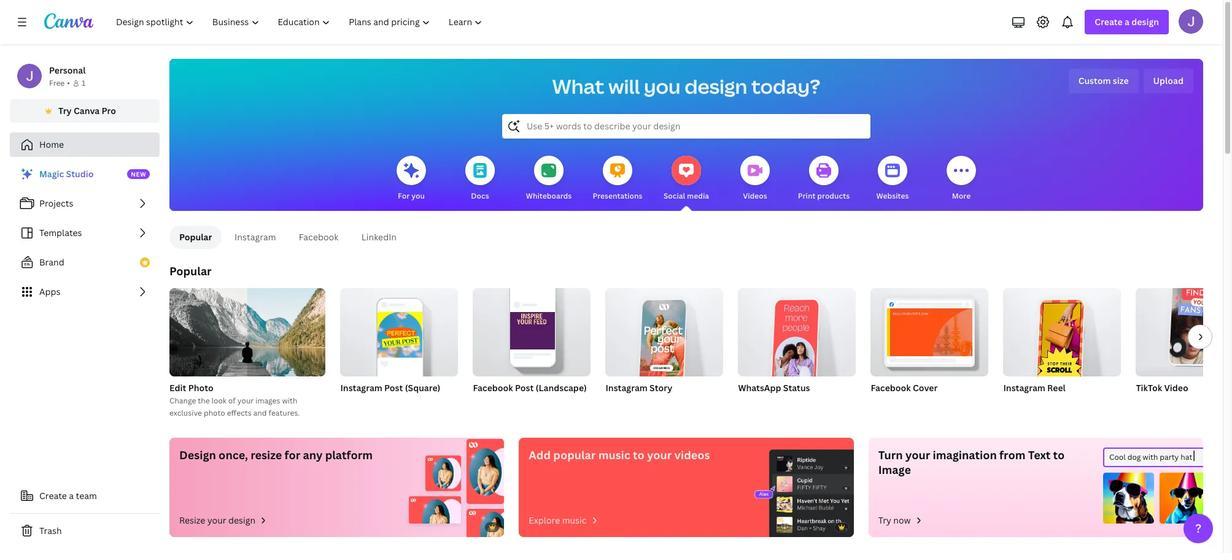 Task type: locate. For each thing, give the bounding box(es) containing it.
social
[[664, 191, 685, 201]]

try for try now
[[879, 515, 892, 527]]

try left canva
[[58, 105, 72, 117]]

try canva pro button
[[10, 99, 160, 123]]

templates link
[[10, 221, 160, 246]]

music right explore
[[562, 515, 587, 527]]

with
[[282, 396, 297, 407], [1143, 453, 1158, 463]]

whatsapp status
[[738, 383, 810, 394]]

post for facebook
[[515, 383, 534, 394]]

1 vertical spatial you
[[412, 191, 425, 201]]

to
[[633, 448, 645, 463], [1054, 448, 1065, 463]]

group for facebook post (landscape)
[[473, 284, 591, 377]]

instagram post (square)
[[340, 383, 441, 394]]

linkedin
[[362, 232, 397, 243]]

your right the turn
[[906, 448, 931, 463]]

2 to from the left
[[1054, 448, 1065, 463]]

0 horizontal spatial a
[[69, 491, 74, 502]]

design once, resize for any platform
[[179, 448, 373, 463]]

presentations
[[593, 191, 643, 201]]

create for create a design
[[1095, 16, 1123, 28]]

resize
[[251, 448, 282, 463]]

platform
[[325, 448, 373, 463]]

your right resize
[[207, 515, 226, 527]]

you inside button
[[412, 191, 425, 201]]

1 vertical spatial music
[[562, 515, 587, 527]]

design up the search search box
[[685, 73, 748, 99]]

instagram inside button
[[235, 232, 276, 243]]

websites
[[877, 191, 909, 201]]

None search field
[[502, 114, 871, 139]]

a left 'team'
[[69, 491, 74, 502]]

0 horizontal spatial facebook
[[299, 232, 339, 243]]

linkedin button
[[351, 226, 407, 249]]

instagram reel group
[[1004, 284, 1122, 410]]

create inside button
[[39, 491, 67, 502]]

1 post from the left
[[384, 383, 403, 394]]

instagram left reel
[[1004, 383, 1046, 394]]

post left (square)
[[384, 383, 403, 394]]

free
[[49, 78, 65, 88]]

a for design
[[1125, 16, 1130, 28]]

design
[[1132, 16, 1159, 28], [685, 73, 748, 99], [228, 515, 258, 527]]

custom size button
[[1069, 69, 1139, 93]]

0 horizontal spatial to
[[633, 448, 645, 463]]

more button
[[947, 147, 976, 211]]

try now
[[879, 515, 911, 527]]

now
[[894, 515, 911, 527]]

custom size
[[1079, 75, 1129, 87]]

try canva pro
[[58, 105, 116, 117]]

your left videos
[[647, 448, 672, 463]]

0 horizontal spatial create
[[39, 491, 67, 502]]

instagram reel
[[1004, 383, 1066, 394]]

1 vertical spatial try
[[879, 515, 892, 527]]

1 horizontal spatial music
[[599, 448, 631, 463]]

2 horizontal spatial design
[[1132, 16, 1159, 28]]

facebook inside facebook button
[[299, 232, 339, 243]]

popular left instagram button
[[179, 232, 212, 243]]

create inside dropdown button
[[1095, 16, 1123, 28]]

1 horizontal spatial with
[[1143, 453, 1158, 463]]

music
[[599, 448, 631, 463], [562, 515, 587, 527]]

with right the dog
[[1143, 453, 1158, 463]]

you
[[644, 73, 681, 99], [412, 191, 425, 201]]

any
[[303, 448, 323, 463]]

story
[[650, 383, 673, 394]]

home link
[[10, 133, 160, 157]]

post inside group
[[384, 383, 403, 394]]

1
[[82, 78, 86, 88]]

create left 'team'
[[39, 491, 67, 502]]

0 vertical spatial create
[[1095, 16, 1123, 28]]

for
[[285, 448, 300, 463]]

create a team button
[[10, 485, 160, 509]]

will
[[609, 73, 640, 99]]

1 horizontal spatial try
[[879, 515, 892, 527]]

instagram for instagram
[[235, 232, 276, 243]]

0 vertical spatial you
[[644, 73, 681, 99]]

design
[[179, 448, 216, 463]]

from
[[1000, 448, 1026, 463]]

instagram for instagram reel
[[1004, 383, 1046, 394]]

list
[[10, 162, 160, 305]]

group for instagram post (square)
[[340, 284, 458, 377]]

1 horizontal spatial facebook
[[473, 383, 513, 394]]

0 vertical spatial a
[[1125, 16, 1130, 28]]

jacob simon image
[[1179, 9, 1204, 34]]

music right popular
[[599, 448, 631, 463]]

facebook
[[299, 232, 339, 243], [473, 383, 513, 394], [871, 383, 911, 394]]

a inside button
[[69, 491, 74, 502]]

1 to from the left
[[633, 448, 645, 463]]

popular inside button
[[179, 232, 212, 243]]

try inside try canva pro button
[[58, 105, 72, 117]]

0 horizontal spatial post
[[384, 383, 403, 394]]

facebook post (landscape) group
[[473, 284, 591, 410]]

social media button
[[664, 147, 709, 211]]

1 vertical spatial design
[[685, 73, 748, 99]]

post inside group
[[515, 383, 534, 394]]

1 vertical spatial a
[[69, 491, 74, 502]]

to left videos
[[633, 448, 645, 463]]

list containing magic studio
[[10, 162, 160, 305]]

instagram left story
[[606, 383, 648, 394]]

imagination
[[933, 448, 997, 463]]

instagram story group
[[606, 284, 724, 410]]

reel
[[1048, 383, 1066, 394]]

more
[[952, 191, 971, 201]]

post left (landscape)
[[515, 383, 534, 394]]

hat
[[1181, 453, 1193, 463]]

whiteboards button
[[526, 147, 572, 211]]

try left now
[[879, 515, 892, 527]]

canva
[[74, 105, 100, 117]]

1 horizontal spatial create
[[1095, 16, 1123, 28]]

a up the size
[[1125, 16, 1130, 28]]

design left jacob simon icon
[[1132, 16, 1159, 28]]

group
[[1136, 281, 1232, 377], [340, 284, 458, 377], [473, 284, 591, 377], [606, 284, 724, 384], [738, 284, 856, 384], [871, 284, 989, 377], [1004, 284, 1122, 384]]

a
[[1125, 16, 1130, 28], [69, 491, 74, 502]]

0 vertical spatial with
[[282, 396, 297, 407]]

turn your imagination from text to image
[[879, 448, 1065, 478]]

•
[[67, 78, 70, 88]]

add popular music to your videos
[[529, 448, 710, 463]]

with up features.
[[282, 396, 297, 407]]

0 vertical spatial design
[[1132, 16, 1159, 28]]

change
[[169, 396, 196, 407]]

brand link
[[10, 251, 160, 275]]

a inside dropdown button
[[1125, 16, 1130, 28]]

post
[[384, 383, 403, 394], [515, 383, 534, 394]]

design right resize
[[228, 515, 258, 527]]

0 horizontal spatial music
[[562, 515, 587, 527]]

2 post from the left
[[515, 383, 534, 394]]

1 vertical spatial with
[[1143, 453, 1158, 463]]

0 vertical spatial music
[[599, 448, 631, 463]]

projects
[[39, 198, 73, 209]]

0 horizontal spatial design
[[228, 515, 258, 527]]

image
[[879, 463, 911, 478]]

0 horizontal spatial try
[[58, 105, 72, 117]]

create
[[1095, 16, 1123, 28], [39, 491, 67, 502]]

instagram
[[235, 232, 276, 243], [340, 383, 382, 394], [606, 383, 648, 394], [1004, 383, 1046, 394]]

top level navigation element
[[108, 10, 493, 34]]

studio
[[66, 168, 94, 180]]

1 horizontal spatial to
[[1054, 448, 1065, 463]]

instagram inside group
[[340, 383, 382, 394]]

0 horizontal spatial you
[[412, 191, 425, 201]]

group for facebook cover
[[871, 284, 989, 377]]

you right the for
[[412, 191, 425, 201]]

print
[[798, 191, 816, 201]]

to inside turn your imagination from text to image
[[1054, 448, 1065, 463]]

to right text
[[1054, 448, 1065, 463]]

0 horizontal spatial with
[[282, 396, 297, 407]]

you right will
[[644, 73, 681, 99]]

create up the custom size
[[1095, 16, 1123, 28]]

projects link
[[10, 192, 160, 216]]

cover
[[913, 383, 938, 394]]

instagram left (square)
[[340, 383, 382, 394]]

group for instagram story
[[606, 284, 724, 384]]

1 horizontal spatial post
[[515, 383, 534, 394]]

facebook for facebook post (landscape)
[[473, 383, 513, 394]]

group for instagram reel
[[1004, 284, 1122, 384]]

Search search field
[[527, 115, 846, 138]]

instagram right popular button on the left of the page
[[235, 232, 276, 243]]

tiktok video
[[1136, 383, 1189, 394]]

popular down popular button on the left of the page
[[169, 264, 212, 279]]

facebook inside facebook post (landscape) group
[[473, 383, 513, 394]]

1 horizontal spatial a
[[1125, 16, 1130, 28]]

0 vertical spatial try
[[58, 105, 72, 117]]

images
[[256, 396, 280, 407]]

2 vertical spatial design
[[228, 515, 258, 527]]

your right of at the left bottom
[[238, 396, 254, 407]]

(square)
[[405, 383, 441, 394]]

what
[[552, 73, 605, 99]]

and
[[253, 408, 267, 419]]

0 vertical spatial popular
[[179, 232, 212, 243]]

1 vertical spatial create
[[39, 491, 67, 502]]

facebook for facebook
[[299, 232, 339, 243]]

cool dog with party hat
[[1110, 453, 1193, 463]]

facebook inside facebook cover group
[[871, 383, 911, 394]]

video
[[1165, 383, 1189, 394]]

2 horizontal spatial facebook
[[871, 383, 911, 394]]

look
[[212, 396, 227, 407]]



Task type: describe. For each thing, give the bounding box(es) containing it.
tiktok video group
[[1136, 281, 1232, 410]]

features.
[[269, 408, 300, 419]]

turn
[[879, 448, 903, 463]]

create a design
[[1095, 16, 1159, 28]]

apps
[[39, 286, 60, 298]]

your inside turn your imagination from text to image
[[906, 448, 931, 463]]

for you
[[398, 191, 425, 201]]

post for instagram
[[384, 383, 403, 394]]

presentations button
[[593, 147, 643, 211]]

the
[[198, 396, 210, 407]]

instagram for instagram post (square)
[[340, 383, 382, 394]]

facebook cover group
[[871, 284, 989, 410]]

instagram for instagram story
[[606, 383, 648, 394]]

create a team
[[39, 491, 97, 502]]

instagram button
[[224, 226, 286, 249]]

edit
[[169, 383, 186, 394]]

social media
[[664, 191, 709, 201]]

photo
[[204, 408, 225, 419]]

brand
[[39, 257, 64, 268]]

cool
[[1110, 453, 1126, 463]]

your inside 'edit photo change the look of your images with exclusive photo effects and features.'
[[238, 396, 254, 407]]

facebook for facebook cover
[[871, 383, 911, 394]]

print products
[[798, 191, 850, 201]]

free •
[[49, 78, 70, 88]]

apps link
[[10, 280, 160, 305]]

try for try canva pro
[[58, 105, 72, 117]]

text
[[1028, 448, 1051, 463]]

explore music
[[529, 515, 587, 527]]

home
[[39, 139, 64, 150]]

upload button
[[1144, 69, 1194, 93]]

personal
[[49, 64, 86, 76]]

with inside 'edit photo change the look of your images with exclusive photo effects and features.'
[[282, 396, 297, 407]]

instagram story
[[606, 383, 673, 394]]

1 vertical spatial popular
[[169, 264, 212, 279]]

1 horizontal spatial design
[[685, 73, 748, 99]]

docs
[[471, 191, 489, 201]]

for you button
[[397, 147, 426, 211]]

of
[[228, 396, 236, 407]]

websites button
[[877, 147, 909, 211]]

popular
[[554, 448, 596, 463]]

resize
[[179, 515, 205, 527]]

magic
[[39, 168, 64, 180]]

a for team
[[69, 491, 74, 502]]

facebook post (landscape)
[[473, 383, 587, 394]]

add
[[529, 448, 551, 463]]

photo
[[188, 383, 214, 394]]

size
[[1113, 75, 1129, 87]]

docs button
[[465, 147, 495, 211]]

1 horizontal spatial you
[[644, 73, 681, 99]]

dog
[[1128, 453, 1141, 463]]

status
[[784, 383, 810, 394]]

create for create a team
[[39, 491, 67, 502]]

today?
[[752, 73, 821, 99]]

videos
[[675, 448, 710, 463]]

party
[[1160, 453, 1179, 463]]

products
[[818, 191, 850, 201]]

design inside dropdown button
[[1132, 16, 1159, 28]]

trash link
[[10, 520, 160, 544]]

facebook cover
[[871, 383, 938, 394]]

explore
[[529, 515, 560, 527]]

templates
[[39, 227, 82, 239]]

instagram post (square) group
[[340, 284, 458, 410]]

trash
[[39, 526, 62, 537]]

custom
[[1079, 75, 1111, 87]]

magic studio
[[39, 168, 94, 180]]

edit photo change the look of your images with exclusive photo effects and features.
[[169, 383, 300, 419]]

print products button
[[798, 147, 850, 211]]

popular button
[[169, 226, 222, 249]]

what will you design today?
[[552, 73, 821, 99]]

effects
[[227, 408, 252, 419]]

new
[[131, 170, 146, 179]]

create a design button
[[1085, 10, 1169, 34]]

whatsapp
[[738, 383, 781, 394]]

for
[[398, 191, 410, 201]]

(landscape)
[[536, 383, 587, 394]]

pro
[[102, 105, 116, 117]]

resize your
[[179, 515, 228, 527]]

upload
[[1154, 75, 1184, 87]]

media
[[687, 191, 709, 201]]

tiktok
[[1136, 383, 1163, 394]]

exclusive
[[169, 408, 202, 419]]

whiteboards
[[526, 191, 572, 201]]

edit photo group
[[169, 289, 326, 420]]

whatsapp status group
[[738, 284, 856, 410]]

once,
[[219, 448, 248, 463]]

videos button
[[741, 147, 770, 211]]



Task type: vqa. For each thing, say whether or not it's contained in the screenshot.
Greg Robinson icon
no



